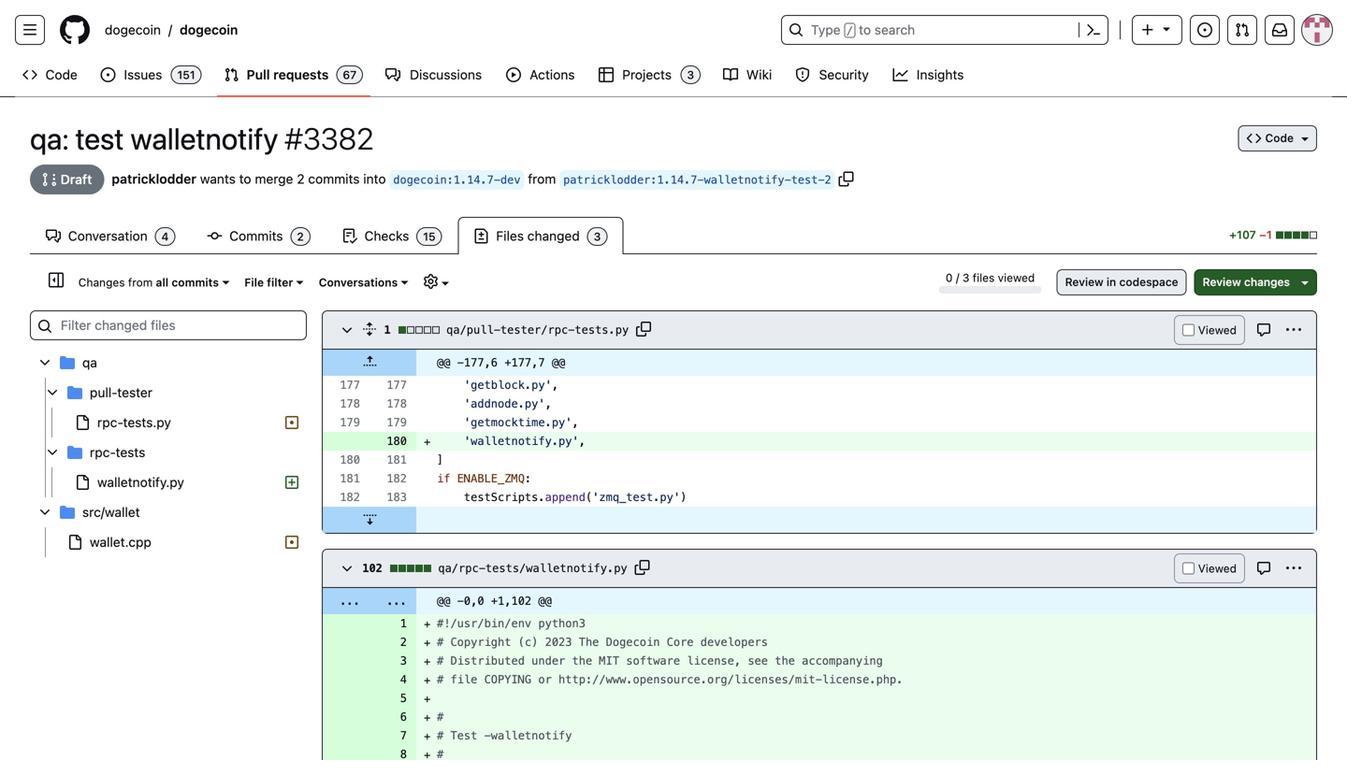Task type: vqa. For each thing, say whether or not it's contained in the screenshot.
"from" to the right
yes



Task type: locate. For each thing, give the bounding box(es) containing it.
patricklodder up pull request tabs element
[[564, 173, 651, 187]]

triangle down image
[[1298, 131, 1313, 146], [1298, 275, 1313, 290]]

issue opened image
[[1198, 22, 1213, 37], [100, 67, 115, 82]]

qa/pull-tester/rpc-tests.py link
[[447, 315, 629, 345]]

3 right 0
[[963, 271, 970, 285]]

0 vertical spatial from
[[528, 171, 556, 187]]

1 vertical spatial git pull request image
[[224, 67, 239, 82]]

http://www.opensource.org/licenses/mit-
[[559, 674, 823, 687]]

testscripts . append ( 'zmq_test.py' )
[[464, 491, 687, 504]]

tester
[[117, 385, 153, 401]]

toggle diff contents image left 102
[[340, 562, 355, 577]]

1 horizontal spatial patricklodder
[[564, 173, 651, 187]]

#3382
[[285, 121, 374, 156]]

dogecoin / dogecoin
[[105, 22, 238, 37]]

draft
[[57, 172, 92, 187]]

triangle down image right code icon
[[1298, 131, 1313, 146]]

1 vertical spatial to
[[239, 171, 251, 187]]

0 horizontal spatial dogecoin link
[[97, 15, 168, 45]]

0 vertical spatial viewed
[[1199, 324, 1237, 337]]

git pull request image
[[1235, 22, 1250, 37], [224, 67, 239, 82]]

0 vertical spatial issue opened image
[[1198, 22, 1213, 37]]

@@ right +177,7 on the top left of page
[[552, 357, 566, 370]]

1 vertical spatial -
[[457, 595, 464, 608]]

- for 0,0
[[457, 595, 464, 608]]

0 horizontal spatial the
[[572, 655, 593, 668]]

2 vertical spatial -
[[484, 730, 491, 743]]

expand all image
[[362, 322, 377, 337]]

0 horizontal spatial /
[[168, 22, 172, 37]]

review in codespace link
[[1057, 270, 1187, 296]]

0 vertical spatial toggle diff contents image
[[340, 324, 355, 339]]

copy image
[[839, 172, 854, 187], [635, 561, 650, 576]]

/ inside type / to search
[[847, 24, 854, 37]]

1 horizontal spatial from
[[528, 171, 556, 187]]

0 vertical spatial -
[[457, 357, 464, 370]]

1 vertical spatial toggle diff contents image
[[340, 562, 355, 577]]

1 toggle diff contents image from the top
[[340, 324, 355, 339]]

#!/usr/bin/env python3
[[437, 618, 586, 631]]

viewed
[[1199, 324, 1237, 337], [1199, 563, 1237, 576]]

3 inside pull request tabs element
[[594, 230, 601, 243]]

2 right 'merge'
[[297, 171, 305, 187]]

software
[[626, 655, 681, 668]]

)
[[681, 491, 687, 504]]

0 vertical spatial commits
[[308, 171, 360, 187]]

viewed for comment image
[[1199, 563, 1237, 576]]

177,6
[[464, 357, 498, 370]]

from
[[528, 171, 556, 187], [128, 276, 153, 289]]

1 tree item from the top
[[30, 348, 307, 498]]

patricklodder wants to merge 2 commits into dogecoin : 1.14.7-dev from patricklodder : 1.14.7-walletnotify-test-2
[[112, 171, 832, 187]]

# copyright (c) 2023 the dogecoin core developers
[[437, 636, 768, 650]]

0 vertical spatial to
[[859, 22, 871, 37]]

/ inside dogecoin / dogecoin
[[168, 22, 172, 37]]

test
[[76, 121, 124, 156]]

'zmq_test.py'
[[593, 491, 681, 504]]

files changed
[[493, 228, 584, 244]]

from right dev
[[528, 171, 556, 187]]

2 review from the left
[[1203, 276, 1242, 289]]

pull requests
[[247, 67, 329, 82]]

diff settings image
[[424, 274, 439, 289]]

0 horizontal spatial walletnotify
[[130, 121, 278, 156]]

1 viewed from the top
[[1199, 324, 1237, 337]]

to left search
[[859, 22, 871, 37]]

changes from all commits
[[78, 276, 219, 289]]

, for 'getblock.py' ,
[[552, 379, 559, 392]]

0 vertical spatial git pull request image
[[1235, 22, 1250, 37]]

rpc-
[[90, 445, 116, 460]]

0 horizontal spatial dogecoin
[[105, 22, 161, 37]]

patricklodder up 4
[[112, 171, 197, 187]]

.
[[539, 491, 545, 504]]

dogecoin right into
[[393, 173, 447, 187]]

pull request tabs element
[[30, 217, 1221, 255]]

0 horizontal spatial issue opened image
[[100, 67, 115, 82]]

commits right all in the left of the page
[[172, 276, 219, 289]]

viewed for comment icon
[[1199, 324, 1237, 337]]

3 tree item from the top
[[30, 468, 307, 498]]

dogecoin link up 151 at the left of the page
[[172, 15, 246, 45]]

3 right changed
[[594, 230, 601, 243]]

4 tree item from the top
[[30, 528, 307, 558]]

git pull request draft image
[[42, 172, 57, 187]]

discussions link
[[378, 61, 491, 89]]

test-
[[792, 173, 825, 187]]

0 vertical spatial 3
[[687, 68, 695, 81]]

2 vertical spatial 3
[[963, 271, 970, 285]]

/ for dogecoin
[[168, 22, 172, 37]]

: up testscripts
[[525, 473, 532, 486]]

group
[[30, 378, 307, 498]]

code image
[[22, 67, 37, 82]]

0 horizontal spatial copy image
[[635, 561, 650, 576]]

book image
[[724, 67, 739, 82]]

tree item for rpc-tests
[[30, 468, 307, 498]]

wiki link
[[716, 61, 781, 89]]

type
[[811, 22, 841, 37]]

2 right "walletnotify-"
[[825, 173, 832, 187]]

0 horizontal spatial to
[[239, 171, 251, 187]]

qa/pull-
[[447, 324, 501, 337]]

1 vertical spatial commits
[[172, 276, 219, 289]]

dogecoin link
[[97, 15, 168, 45], [172, 15, 246, 45]]

shield image
[[796, 67, 811, 82]]

3 # from the top
[[437, 674, 444, 687]]

1.14.7- up pull request tabs element
[[657, 173, 704, 187]]

code right code icon
[[1266, 132, 1294, 145]]

'getmocktime.py'
[[464, 417, 572, 430]]

copy image right the test-
[[839, 172, 854, 187]]

pull-tester button
[[30, 378, 307, 408]]

- up #!/usr/bin/env
[[457, 595, 464, 608]]

1 horizontal spatial the
[[775, 655, 795, 668]]

@@ up the python3
[[539, 595, 552, 608]]

0 horizontal spatial review
[[1066, 276, 1104, 289]]

+107
[[1230, 228, 1257, 241]]

code right code image
[[45, 67, 78, 82]]

to
[[859, 22, 871, 37], [239, 171, 251, 187]]

3 for file diff image
[[594, 230, 601, 243]]

0 horizontal spatial code
[[45, 67, 78, 82]]

'walletnotify.py' ,
[[464, 435, 586, 448]]

- for 177,6
[[457, 357, 464, 370]]

git commit image
[[207, 229, 222, 244]]

comment image
[[1257, 323, 1272, 338]]

- down the qa/pull-
[[457, 357, 464, 370]]

codespace
[[1120, 276, 1179, 289]]

1 horizontal spatial review
[[1203, 276, 1242, 289]]

'getmocktime.py' ,
[[464, 417, 579, 430]]

1 horizontal spatial dogecoin link
[[172, 15, 246, 45]]

# left file
[[437, 674, 444, 687]]

1 horizontal spatial to
[[859, 22, 871, 37]]

review in codespace
[[1066, 276, 1179, 289]]

toggle diff contents image
[[340, 324, 355, 339], [340, 562, 355, 577]]

list
[[97, 15, 770, 45]]

1 vertical spatial triangle down image
[[1298, 275, 1313, 290]]

5 # from the top
[[437, 730, 444, 743]]

1 horizontal spatial issue opened image
[[1198, 22, 1213, 37]]

group containing pull-tester
[[30, 378, 307, 498]]

0 horizontal spatial from
[[128, 276, 153, 289]]

0 vertical spatial comment discussion image
[[386, 67, 401, 82]]

# for # copyright (c) 2023 the dogecoin core developers
[[437, 636, 444, 650]]

1 vertical spatial 3
[[594, 230, 601, 243]]

if
[[437, 473, 451, 486]]

review left changes
[[1203, 276, 1242, 289]]

# for # file copying or http://www.opensource.org/licenses/mit-license.php.
[[437, 674, 444, 687]]

dogecoin link up issues
[[97, 15, 168, 45]]

command palette image
[[1087, 22, 1102, 37]]

checklist image
[[342, 229, 357, 244]]

1 horizontal spatial code
[[1266, 132, 1294, 145]]

2 # from the top
[[437, 655, 444, 668]]

append
[[545, 491, 586, 504]]

tests/walletnotify.py
[[486, 563, 628, 576]]

comment image
[[1257, 562, 1272, 577]]

0 vertical spatial walletnotify
[[130, 121, 278, 156]]

1 horizontal spatial comment discussion image
[[386, 67, 401, 82]]

toggle diff contents image left expand all icon
[[340, 324, 355, 339]]

0 vertical spatial triangle down image
[[1298, 131, 1313, 146]]

review for review changes
[[1203, 276, 1242, 289]]

1.14.7- up file diff image
[[454, 173, 501, 187]]

walletnotify up wants
[[130, 121, 278, 156]]

@@
[[437, 357, 451, 370], [552, 357, 566, 370], [437, 595, 451, 608], [539, 595, 552, 608]]

qa: test walletnotify #3382
[[30, 121, 374, 156]]

developers
[[701, 636, 768, 650]]

3 left "book" image
[[687, 68, 695, 81]]

tree item for src/wallet
[[30, 528, 307, 558]]

1 # from the top
[[437, 636, 444, 650]]

1 vertical spatial comment discussion image
[[46, 229, 61, 244]]

comment discussion image right 67
[[386, 67, 401, 82]]

commits down #3382
[[308, 171, 360, 187]]

None checkbox
[[1183, 324, 1195, 336], [1183, 563, 1195, 575], [1183, 324, 1195, 336], [1183, 563, 1195, 575]]

1 vertical spatial walletnotify
[[491, 730, 572, 743]]

git pull request image left notifications icon
[[1235, 22, 1250, 37]]

1 horizontal spatial 3
[[687, 68, 695, 81]]

2 dogecoin link from the left
[[172, 15, 246, 45]]

1 vertical spatial copy image
[[635, 561, 650, 576]]

tree item containing qa
[[30, 348, 307, 498]]

2 horizontal spatial dogecoin
[[393, 173, 447, 187]]

'getblock.py' ,
[[464, 379, 559, 392]]

copy image down 'zmq_test.py'
[[635, 561, 650, 576]]

triangle down image right changes
[[1298, 275, 1313, 290]]

graph image
[[893, 67, 908, 82]]

issues
[[124, 67, 162, 82]]

qa/pull-tester/rpc-tests.py
[[447, 324, 629, 337]]

0 horizontal spatial 3
[[594, 230, 601, 243]]

git pull request image left pull
[[224, 67, 239, 82]]

# up # test -walletnotify
[[437, 711, 444, 724]]

@@ left 177,6
[[437, 357, 451, 370]]

0 vertical spatial code
[[45, 67, 78, 82]]

/ for type
[[847, 24, 854, 37]]

actions
[[530, 67, 575, 82]]

2 triangle down image from the top
[[1298, 275, 1313, 290]]

projects
[[623, 67, 672, 82]]

1 horizontal spatial copy image
[[839, 172, 854, 187]]

1 vertical spatial issue opened image
[[100, 67, 115, 82]]

notifications image
[[1273, 22, 1288, 37]]

file filter button
[[245, 274, 304, 291]]

1 horizontal spatial /
[[847, 24, 854, 37]]

: left dev
[[447, 173, 454, 187]]

- right test
[[484, 730, 491, 743]]

, for 'getmocktime.py' ,
[[572, 417, 579, 430]]

rpc-tests tree item
[[30, 438, 307, 498]]

0 horizontal spatial 1.14.7-
[[454, 173, 501, 187]]

2 viewed from the top
[[1199, 563, 1237, 576]]

issue opened image left issues
[[100, 67, 115, 82]]

1
[[384, 324, 398, 337]]

the right the see
[[775, 655, 795, 668]]

file filter
[[245, 276, 293, 289]]

dogecoin up issues
[[105, 22, 161, 37]]

review left in
[[1066, 276, 1104, 289]]

all
[[156, 276, 169, 289]]

1 triangle down image from the top
[[1298, 131, 1313, 146]]

dogecoin up 151 at the left of the page
[[180, 22, 238, 37]]

2 tree item from the top
[[30, 408, 307, 438]]

1 vertical spatial viewed
[[1199, 563, 1237, 576]]

0 horizontal spatial comment discussion image
[[46, 229, 61, 244]]

2
[[297, 171, 305, 187], [825, 173, 832, 187], [297, 230, 304, 243]]

review inside 'link'
[[1066, 276, 1104, 289]]

: up pull request tabs element
[[651, 173, 657, 187]]

comment discussion image
[[386, 67, 401, 82], [46, 229, 61, 244]]

# left copyright
[[437, 636, 444, 650]]

# left "distributed"
[[437, 655, 444, 668]]

2 horizontal spatial /
[[956, 271, 960, 285]]

viewed left comment image
[[1199, 563, 1237, 576]]

2 inside the "patricklodder wants to merge 2 commits into dogecoin : 1.14.7-dev from patricklodder : 1.14.7-walletnotify-test-2"
[[825, 173, 832, 187]]

file
[[451, 674, 478, 687]]

dev
[[501, 173, 521, 187]]

plus image
[[1141, 22, 1156, 37]]

# test -walletnotify
[[437, 730, 572, 743]]

dogecoin inside the "patricklodder wants to merge 2 commits into dogecoin : 1.14.7-dev from patricklodder : 1.14.7-walletnotify-test-2"
[[393, 173, 447, 187]]

walletnotify down or
[[491, 730, 572, 743]]

2 right commits
[[297, 230, 304, 243]]

file tree tree
[[30, 348, 307, 558]]

comment discussion image up the sidebar expand image
[[46, 229, 61, 244]]

test
[[451, 730, 478, 743]]

0,0
[[464, 595, 484, 608]]

issue opened image right triangle down image
[[1198, 22, 1213, 37]]

4 # from the top
[[437, 711, 444, 724]]

+1,102
[[491, 595, 532, 608]]

triangle down image for changes
[[1298, 275, 1313, 290]]

into
[[363, 171, 386, 187]]

to right wants
[[239, 171, 251, 187]]

from left all in the left of the page
[[128, 276, 153, 289]]

changes
[[78, 276, 125, 289]]

under
[[532, 655, 566, 668]]

#
[[437, 636, 444, 650], [437, 655, 444, 668], [437, 674, 444, 687], [437, 711, 444, 724], [437, 730, 444, 743]]

4
[[161, 230, 169, 243]]

changed
[[528, 228, 580, 244]]

151
[[177, 68, 195, 81]]

viewed left comment icon
[[1199, 324, 1237, 337]]

tree item
[[30, 348, 307, 498], [30, 408, 307, 438], [30, 468, 307, 498], [30, 528, 307, 558]]

wiki
[[747, 67, 772, 82]]

mit
[[599, 655, 620, 668]]

1 review from the left
[[1066, 276, 1104, 289]]

# left test
[[437, 730, 444, 743]]

review
[[1066, 276, 1104, 289], [1203, 276, 1242, 289]]

the down the
[[572, 655, 593, 668]]

2 toggle diff contents image from the top
[[340, 562, 355, 577]]

1 horizontal spatial 1.14.7-
[[657, 173, 704, 187]]



Task type: describe. For each thing, give the bounding box(es) containing it.
triangle down image for code
[[1298, 131, 1313, 146]]

0  /  3 files viewed
[[946, 271, 1035, 285]]

review for review in codespace
[[1066, 276, 1104, 289]]

conversations
[[319, 276, 398, 289]]

'addnode.py'
[[464, 398, 545, 411]]

commits
[[226, 228, 287, 244]]

src/wallet
[[82, 505, 140, 520]]

file
[[245, 276, 264, 289]]

type / to search
[[811, 22, 916, 37]]

(
[[586, 491, 593, 504]]

the
[[579, 636, 599, 650]]

to for merge
[[239, 171, 251, 187]]

distributed
[[451, 655, 525, 668]]

@@ left 0,0
[[437, 595, 451, 608]]

@@ -0,0 +1,102 @@
[[437, 595, 552, 608]]

# for # distributed under the mit software license, see the accompanying
[[437, 655, 444, 668]]

0 horizontal spatial patricklodder
[[112, 171, 197, 187]]

checks
[[361, 228, 413, 244]]

play image
[[506, 67, 521, 82]]

pull-
[[90, 385, 117, 401]]

tests.py
[[575, 324, 629, 337]]

issue opened image for the right git pull request image
[[1198, 22, 1213, 37]]

0 vertical spatial copy image
[[839, 172, 854, 187]]

'getblock.py'
[[464, 379, 552, 392]]

insights link
[[886, 61, 973, 89]]

, for 'walletnotify.py' ,
[[579, 435, 586, 448]]

rpc-tests button
[[30, 438, 307, 468]]

1 the from the left
[[572, 655, 593, 668]]

filter
[[267, 276, 293, 289]]

conversation
[[65, 228, 151, 244]]

tester/rpc-
[[501, 324, 575, 337]]

copying
[[484, 674, 532, 687]]

2 horizontal spatial 3
[[963, 271, 970, 285]]

walletnotify-
[[704, 173, 792, 187]]

patricklodder link
[[112, 169, 197, 189]]

copy image
[[637, 322, 652, 337]]

expand down image
[[363, 512, 378, 527]]

qa/rpc-tests/walletnotify.py
[[438, 563, 628, 576]]

files
[[973, 271, 995, 285]]

qa
[[82, 355, 97, 371]]

core
[[667, 636, 694, 650]]

rpc-tests
[[90, 445, 145, 460]]

src/wallet tree item
[[30, 498, 307, 558]]

1 vertical spatial from
[[128, 276, 153, 289]]

qa button
[[30, 348, 307, 378]]

1 vertical spatial code
[[1266, 132, 1294, 145]]

src/wallet button
[[30, 498, 307, 528]]

or
[[539, 674, 552, 687]]

conversations button
[[319, 274, 409, 291]]

/ for 0
[[956, 271, 960, 285]]

(c)
[[518, 636, 539, 650]]

patricklodder inside the "patricklodder wants to merge 2 commits into dogecoin : 1.14.7-dev from patricklodder : 1.14.7-walletnotify-test-2"
[[564, 173, 651, 187]]

see
[[748, 655, 768, 668]]

2 1.14.7- from the left
[[657, 173, 704, 187]]

@@ -177,6 +177,7 @@
[[437, 357, 566, 370]]

code link
[[15, 61, 86, 89]]

2023
[[545, 636, 572, 650]]

tree item for pull-tester
[[30, 408, 307, 438]]

3 for table icon
[[687, 68, 695, 81]]

sidebar expand image
[[48, 273, 63, 288]]

file diff image
[[474, 229, 489, 244]]

copyright
[[451, 636, 511, 650]]

+177,7
[[505, 357, 545, 370]]

code image
[[1247, 131, 1262, 146]]

pull
[[247, 67, 270, 82]]

0 horizontal spatial :
[[447, 173, 454, 187]]

table image
[[599, 67, 614, 82]]

wants
[[200, 171, 236, 187]]

show options image
[[1287, 323, 1302, 338]]

toggle diff contents image for comment image
[[340, 562, 355, 577]]

insights
[[917, 67, 964, 82]]

issue opened image for leftmost git pull request image
[[100, 67, 115, 82]]

#!/usr/bin/env
[[437, 618, 532, 631]]

qa/rpc-
[[438, 563, 486, 576]]

2 inside pull request tabs element
[[297, 230, 304, 243]]

1 horizontal spatial git pull request image
[[1235, 22, 1250, 37]]

Filter changed files text field
[[30, 311, 307, 341]]

'walletnotify.py'
[[464, 435, 579, 448]]

testscripts
[[464, 491, 539, 504]]

accompanying
[[802, 655, 883, 668]]

0 horizontal spatial commits
[[172, 276, 219, 289]]

if enable_zmq :
[[437, 473, 532, 486]]

1 1.14.7- from the left
[[454, 173, 501, 187]]

in
[[1107, 276, 1117, 289]]

toggle diff contents image for comment icon
[[340, 324, 355, 339]]

0
[[946, 271, 953, 285]]

expand up image
[[363, 355, 378, 370]]

to for search
[[859, 22, 871, 37]]

files
[[496, 228, 524, 244]]

# for # test -walletnotify
[[437, 730, 444, 743]]

2 horizontal spatial :
[[651, 173, 657, 187]]

changes
[[1245, 276, 1291, 289]]

15
[[423, 230, 436, 243]]

]
[[437, 454, 444, 467]]

dogecoin
[[606, 636, 660, 650]]

viewed
[[998, 271, 1035, 285]]

homepage image
[[60, 15, 90, 45]]

python3
[[539, 618, 586, 631]]

enable_zmq
[[457, 473, 525, 486]]

pull-tester tree item
[[30, 378, 307, 438]]

1 horizontal spatial commits
[[308, 171, 360, 187]]

list containing dogecoin / dogecoin
[[97, 15, 770, 45]]

security
[[820, 67, 869, 82]]

−1
[[1260, 228, 1273, 241]]

discussions
[[410, 67, 482, 82]]

# for #
[[437, 711, 444, 724]]

0 horizontal spatial git pull request image
[[224, 67, 239, 82]]

1 dogecoin link from the left
[[97, 15, 168, 45]]

tests
[[116, 445, 145, 460]]

qa:
[[30, 121, 69, 156]]

pull-tester
[[90, 385, 153, 401]]

comment discussion image inside "discussions" link
[[386, 67, 401, 82]]

, for 'addnode.py' ,
[[545, 398, 552, 411]]

1 horizontal spatial walletnotify
[[491, 730, 572, 743]]

1 horizontal spatial :
[[525, 473, 532, 486]]

security link
[[788, 61, 878, 89]]

actions link
[[499, 61, 584, 89]]

1 horizontal spatial dogecoin
[[180, 22, 238, 37]]

show options image
[[1287, 562, 1302, 577]]

2 the from the left
[[775, 655, 795, 668]]

search
[[875, 22, 916, 37]]

triangle down image
[[1160, 21, 1175, 36]]

# file copying or http://www.opensource.org/licenses/mit-license.php.
[[437, 674, 904, 687]]

qa/rpc-tests/walletnotify.py link
[[438, 554, 628, 584]]



